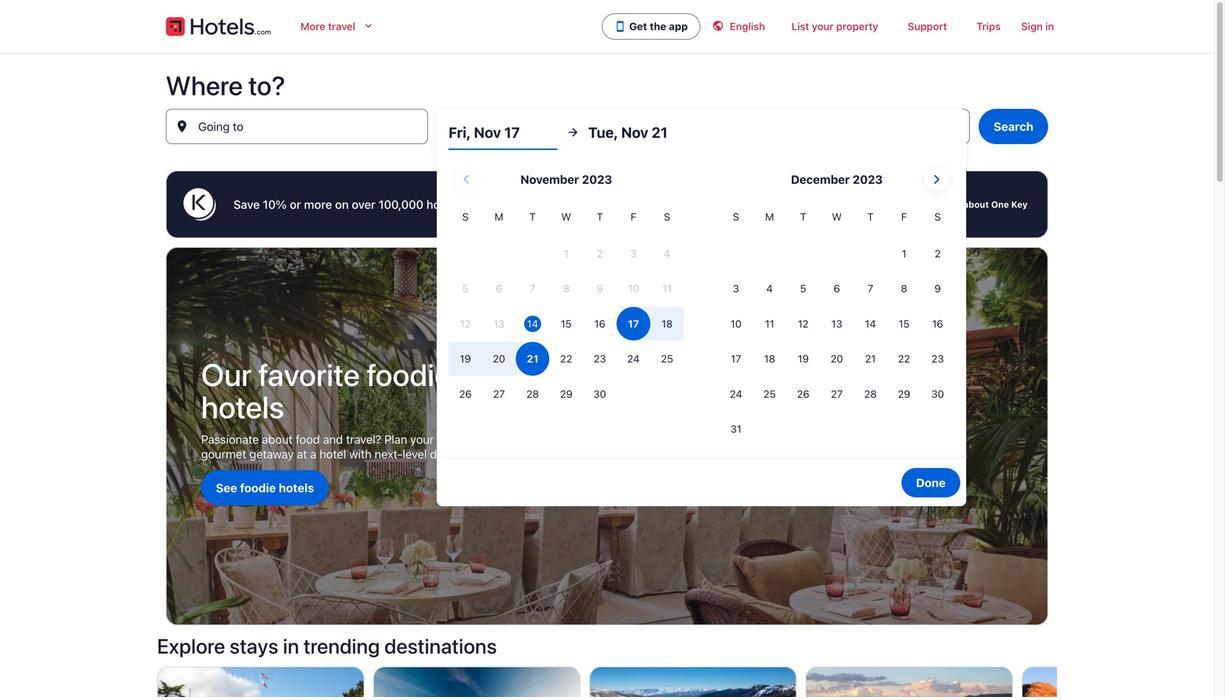 Task type: locate. For each thing, give the bounding box(es) containing it.
w for december
[[832, 211, 842, 223]]

explore
[[157, 634, 225, 658]]

0 horizontal spatial 24
[[628, 353, 640, 365]]

–
[[575, 198, 582, 212]]

29 inside december 2023 element
[[898, 388, 911, 400]]

1 horizontal spatial 23
[[932, 353, 944, 365]]

23 button
[[583, 342, 617, 376], [921, 342, 955, 376]]

30 inside november 2023 element
[[594, 388, 607, 400]]

1 horizontal spatial 22 button
[[888, 342, 921, 376]]

30 for first '30' button from the right
[[932, 388, 945, 400]]

1 horizontal spatial 28
[[865, 388, 877, 400]]

25 button down 18 button
[[753, 377, 787, 411]]

18 button
[[753, 342, 787, 376]]

28 down today element
[[527, 388, 539, 400]]

3 s from the left
[[733, 211, 740, 223]]

1 horizontal spatial 21
[[652, 124, 668, 141]]

1 horizontal spatial about
[[964, 199, 989, 210]]

0 vertical spatial 25 button
[[651, 342, 684, 376]]

15 inside november 2023 element
[[561, 318, 572, 330]]

16 button right today element
[[583, 307, 617, 341]]

1 27 button from the left
[[482, 377, 516, 411]]

0 horizontal spatial 15 button
[[550, 307, 583, 341]]

15 down 8 button
[[899, 318, 910, 330]]

15 button right today element
[[550, 307, 583, 341]]

1 23 from the left
[[594, 353, 606, 365]]

application
[[449, 162, 955, 448]]

0 horizontal spatial 30
[[594, 388, 607, 400]]

14 button
[[516, 307, 550, 341], [854, 307, 888, 341]]

search button
[[979, 109, 1049, 144]]

2 2023 from the left
[[853, 173, 883, 187]]

0 horizontal spatial 15
[[561, 318, 572, 330]]

1 horizontal spatial 30 button
[[921, 377, 955, 411]]

22 button
[[550, 342, 583, 376], [888, 342, 921, 376]]

16 down 9 button
[[933, 318, 944, 330]]

2 22 from the left
[[898, 353, 911, 365]]

w
[[562, 211, 571, 223], [832, 211, 842, 223]]

2 26 from the left
[[797, 388, 810, 400]]

2 w from the left
[[832, 211, 842, 223]]

1 vertical spatial the
[[803, 198, 821, 212]]

15 right today element
[[561, 318, 572, 330]]

15 button down 8 button
[[888, 307, 921, 341]]

22 inside november 2023 element
[[560, 353, 573, 365]]

26 button up dining.
[[449, 377, 482, 411]]

1 horizontal spatial 15 button
[[888, 307, 921, 341]]

0 vertical spatial 25
[[661, 353, 674, 365]]

0 horizontal spatial 24 button
[[617, 342, 651, 376]]

s down previous month 'icon'
[[462, 211, 469, 223]]

0 horizontal spatial 27
[[493, 388, 505, 400]]

1 27 from the left
[[493, 388, 505, 400]]

1 vertical spatial your
[[410, 432, 434, 446]]

17 right the fri,
[[505, 124, 520, 141]]

foodie right see
[[240, 481, 276, 495]]

1 horizontal spatial the
[[803, 198, 821, 212]]

the right get
[[650, 20, 667, 32]]

about left one
[[964, 199, 989, 210]]

1 horizontal spatial your
[[812, 20, 834, 32]]

1 horizontal spatial 14 button
[[854, 307, 888, 341]]

more
[[304, 198, 332, 212]]

m
[[495, 211, 504, 223], [766, 211, 774, 223]]

0 horizontal spatial 22 button
[[550, 342, 583, 376]]

nov inside button
[[474, 124, 501, 141]]

1 vertical spatial about
[[262, 432, 293, 446]]

0 horizontal spatial 2023
[[582, 173, 612, 187]]

1 horizontal spatial 25 button
[[753, 377, 787, 411]]

0 horizontal spatial foodie
[[240, 481, 276, 495]]

m right the climb
[[766, 211, 774, 223]]

w down december 2023
[[832, 211, 842, 223]]

2 s from the left
[[664, 211, 671, 223]]

our favorite foodie hotels passionate about food and travel? plan your gourmet getaway at a hotel with next-level dining.
[[201, 356, 466, 461]]

-
[[508, 125, 514, 139]]

0 horizontal spatial 26 button
[[449, 377, 482, 411]]

on
[[335, 198, 349, 212]]

1 m from the left
[[495, 211, 504, 223]]

support link
[[893, 12, 962, 41]]

7 button
[[854, 272, 888, 306]]

1 horizontal spatial 30
[[932, 388, 945, 400]]

28 button down today element
[[516, 377, 550, 411]]

0 vertical spatial hotels
[[427, 198, 460, 212]]

26 up dining.
[[459, 388, 472, 400]]

2 14 button from the left
[[854, 307, 888, 341]]

22 inside december 2023 element
[[898, 353, 911, 365]]

support
[[908, 20, 948, 32]]

1 22 button from the left
[[550, 342, 583, 376]]

1 f from the left
[[631, 211, 637, 223]]

28 button down 21 button
[[854, 377, 888, 411]]

21 left directional image
[[541, 125, 553, 139]]

3 button
[[720, 272, 753, 306]]

nov
[[474, 124, 501, 141], [622, 124, 649, 141], [469, 125, 491, 139], [517, 125, 538, 139]]

16
[[595, 318, 606, 330], [933, 318, 944, 330]]

1 vertical spatial 24 button
[[720, 377, 753, 411]]

0 horizontal spatial the
[[650, 20, 667, 32]]

0 horizontal spatial your
[[410, 432, 434, 446]]

1 16 button from the left
[[583, 307, 617, 341]]

previous month image
[[458, 171, 476, 188]]

w left –
[[562, 211, 571, 223]]

f right savings
[[631, 211, 637, 223]]

0 horizontal spatial 16
[[595, 318, 606, 330]]

hotels down at
[[279, 481, 314, 495]]

31
[[731, 423, 742, 435]]

0 vertical spatial foodie
[[367, 356, 451, 393]]

1 horizontal spatial 25
[[764, 388, 776, 400]]

0 horizontal spatial 27 button
[[482, 377, 516, 411]]

0 vertical spatial 24 button
[[617, 342, 651, 376]]

the inside our favorite foodie hotels main content
[[803, 198, 821, 212]]

25 down 18 button
[[764, 388, 776, 400]]

0 horizontal spatial in
[[283, 634, 299, 658]]

1 horizontal spatial 14
[[865, 318, 877, 330]]

hotels logo image
[[166, 15, 271, 38]]

1 15 from the left
[[561, 318, 572, 330]]

0 horizontal spatial about
[[262, 432, 293, 446]]

21 right tue,
[[652, 124, 668, 141]]

29
[[560, 388, 573, 400], [898, 388, 911, 400]]

0 horizontal spatial m
[[495, 211, 504, 223]]

25
[[661, 353, 674, 365], [764, 388, 776, 400]]

about up getaway at left
[[262, 432, 293, 446]]

17 left 18
[[731, 353, 742, 365]]

20
[[831, 353, 844, 365]]

26 inside december 2023 element
[[797, 388, 810, 400]]

more
[[301, 20, 326, 32]]

2 14 from the left
[[865, 318, 877, 330]]

2
[[935, 247, 941, 260]]

1 horizontal spatial 24
[[730, 388, 743, 400]]

1
[[902, 247, 907, 260]]

1 30 from the left
[[594, 388, 607, 400]]

1 horizontal spatial 26
[[797, 388, 810, 400]]

1 14 from the left
[[527, 318, 539, 330]]

28 down 21 button
[[865, 388, 877, 400]]

w inside november 2023 element
[[562, 211, 571, 223]]

with inside our favorite foodie hotels passionate about food and travel? plan your gourmet getaway at a hotel with next-level dining.
[[349, 447, 372, 461]]

in right sign
[[1046, 20, 1055, 32]]

25 left 17 "button"
[[661, 353, 674, 365]]

t left prices
[[530, 211, 536, 223]]

0 vertical spatial about
[[964, 199, 989, 210]]

m for november 2023
[[495, 211, 504, 223]]

0 horizontal spatial 22
[[560, 353, 573, 365]]

28 inside november 2023 element
[[527, 388, 539, 400]]

26 down 19 button
[[797, 388, 810, 400]]

hotel
[[320, 447, 346, 461]]

2 27 from the left
[[831, 388, 843, 400]]

26 button down 19 button
[[787, 377, 820, 411]]

learn
[[937, 199, 962, 210]]

1 22 from the left
[[560, 353, 573, 365]]

1 vertical spatial with
[[349, 447, 372, 461]]

or
[[290, 198, 301, 212]]

english button
[[701, 12, 777, 41]]

1 horizontal spatial 2023
[[853, 173, 883, 187]]

1 vertical spatial foodie
[[240, 481, 276, 495]]

foodie up plan at the left bottom
[[367, 356, 451, 393]]

28 for second 28 button from right
[[527, 388, 539, 400]]

sign in
[[1022, 20, 1055, 32]]

0 horizontal spatial 28
[[527, 388, 539, 400]]

1 horizontal spatial 29
[[898, 388, 911, 400]]

0 horizontal spatial 23 button
[[583, 342, 617, 376]]

6 button
[[820, 272, 854, 306]]

1 23 button from the left
[[583, 342, 617, 376]]

over
[[352, 198, 376, 212]]

0 horizontal spatial 14 button
[[516, 307, 550, 341]]

savings
[[585, 198, 626, 212]]

2 29 from the left
[[898, 388, 911, 400]]

1 vertical spatial 24
[[730, 388, 743, 400]]

0 horizontal spatial 29 button
[[550, 377, 583, 411]]

2 16 button from the left
[[921, 307, 955, 341]]

1 horizontal spatial 22
[[898, 353, 911, 365]]

16 inside november 2023 element
[[595, 318, 606, 330]]

1 w from the left
[[562, 211, 571, 223]]

1 horizontal spatial in
[[1046, 20, 1055, 32]]

key
[[1012, 199, 1028, 210]]

fri,
[[449, 124, 471, 141]]

one
[[992, 199, 1010, 210]]

december 2023 element
[[720, 209, 955, 448]]

plan
[[385, 432, 407, 446]]

s right you
[[733, 211, 740, 223]]

member
[[489, 198, 535, 212]]

1 horizontal spatial 16 button
[[921, 307, 955, 341]]

0 horizontal spatial 14
[[527, 318, 539, 330]]

1 horizontal spatial 28 button
[[854, 377, 888, 411]]

24 inside december 2023 element
[[730, 388, 743, 400]]

2 button
[[921, 237, 955, 271]]

24
[[628, 353, 640, 365], [730, 388, 743, 400]]

2023 up savings
[[582, 173, 612, 187]]

0 horizontal spatial 29
[[560, 388, 573, 400]]

1 14 button from the left
[[516, 307, 550, 341]]

2023 right december
[[853, 173, 883, 187]]

21 right 20 button
[[866, 353, 876, 365]]

1 horizontal spatial 16
[[933, 318, 944, 330]]

2 28 button from the left
[[854, 377, 888, 411]]

sign in button
[[1016, 12, 1061, 41]]

w for november
[[562, 211, 571, 223]]

29 button
[[550, 377, 583, 411], [888, 377, 921, 411]]

property
[[837, 20, 879, 32]]

1 28 from the left
[[527, 388, 539, 400]]

about
[[964, 199, 989, 210], [262, 432, 293, 446]]

27 button
[[482, 377, 516, 411], [820, 377, 854, 411]]

your up level
[[410, 432, 434, 446]]

application containing november 2023
[[449, 162, 955, 448]]

t left tiers
[[800, 211, 807, 223]]

with down previous month 'icon'
[[463, 198, 486, 212]]

november
[[521, 173, 579, 187]]

21 inside december 2023 element
[[866, 353, 876, 365]]

1 t from the left
[[530, 211, 536, 223]]

1 26 from the left
[[459, 388, 472, 400]]

0 vertical spatial your
[[812, 20, 834, 32]]

0 vertical spatial the
[[650, 20, 667, 32]]

30 for second '30' button from right
[[594, 388, 607, 400]]

1 horizontal spatial m
[[766, 211, 774, 223]]

0 horizontal spatial f
[[631, 211, 637, 223]]

with down travel? in the left bottom of the page
[[349, 447, 372, 461]]

see foodie hotels link
[[201, 470, 329, 506]]

see foodie hotels
[[216, 481, 314, 495]]

1 30 button from the left
[[583, 377, 617, 411]]

t right –
[[597, 211, 603, 223]]

0 vertical spatial 24
[[628, 353, 640, 365]]

hotels down previous month 'icon'
[[427, 198, 460, 212]]

english
[[730, 20, 765, 32]]

in right stays on the left bottom of page
[[283, 634, 299, 658]]

next-
[[375, 447, 403, 461]]

0 vertical spatial in
[[1046, 20, 1055, 32]]

s down learn
[[935, 211, 941, 223]]

28
[[527, 388, 539, 400], [865, 388, 877, 400]]

3
[[733, 283, 740, 295]]

1 horizontal spatial 24 button
[[720, 377, 753, 411]]

more travel button
[[289, 12, 386, 41]]

get the app link
[[602, 13, 701, 40]]

w inside december 2023 element
[[832, 211, 842, 223]]

2 16 from the left
[[933, 318, 944, 330]]

1 horizontal spatial with
[[463, 198, 486, 212]]

19
[[798, 353, 809, 365]]

2 m from the left
[[766, 211, 774, 223]]

0 horizontal spatial with
[[349, 447, 372, 461]]

1 horizontal spatial 26 button
[[787, 377, 820, 411]]

1 horizontal spatial foodie
[[367, 356, 451, 393]]

25 button left 17 "button"
[[651, 342, 684, 376]]

1 horizontal spatial 23 button
[[921, 342, 955, 376]]

nov 17 - nov 21 button
[[437, 109, 699, 144]]

1 29 from the left
[[560, 388, 573, 400]]

11
[[765, 318, 775, 330]]

2 29 button from the left
[[888, 377, 921, 411]]

17 left - at the top
[[494, 125, 505, 139]]

16 button down 9 button
[[921, 307, 955, 341]]

1 2023 from the left
[[582, 173, 612, 187]]

your right the list
[[812, 20, 834, 32]]

1 horizontal spatial 29 button
[[888, 377, 921, 411]]

f up 1
[[902, 211, 907, 223]]

foodie
[[367, 356, 451, 393], [240, 481, 276, 495]]

30 button
[[583, 377, 617, 411], [921, 377, 955, 411]]

17 inside "button"
[[731, 353, 742, 365]]

1 16 from the left
[[595, 318, 606, 330]]

s left as
[[664, 211, 671, 223]]

list your property link
[[777, 12, 893, 41]]

26 inside november 2023 element
[[459, 388, 472, 400]]

2 23 from the left
[[932, 353, 944, 365]]

hotels inside our favorite foodie hotels passionate about food and travel? plan your gourmet getaway at a hotel with next-level dining.
[[201, 389, 284, 425]]

the left tiers
[[803, 198, 821, 212]]

1 horizontal spatial 27 button
[[820, 377, 854, 411]]

0 horizontal spatial 23
[[594, 353, 606, 365]]

28 button
[[516, 377, 550, 411], [854, 377, 888, 411]]

in
[[1046, 20, 1055, 32], [283, 634, 299, 658]]

0 horizontal spatial 28 button
[[516, 377, 550, 411]]

30
[[594, 388, 607, 400], [932, 388, 945, 400]]

10 button
[[720, 307, 753, 341]]

28 inside december 2023 element
[[865, 388, 877, 400]]

1 29 button from the left
[[550, 377, 583, 411]]

save
[[234, 198, 260, 212]]

30 inside december 2023 element
[[932, 388, 945, 400]]

2 15 from the left
[[899, 318, 910, 330]]

0 horizontal spatial 25
[[661, 353, 674, 365]]

f inside november 2023 element
[[631, 211, 637, 223]]

0 horizontal spatial w
[[562, 211, 571, 223]]

learn about one key
[[937, 199, 1028, 210]]

better
[[650, 198, 683, 212]]

1 vertical spatial hotels
[[201, 389, 284, 425]]

sign
[[1022, 20, 1043, 32]]

nov inside button
[[622, 124, 649, 141]]

m left prices
[[495, 211, 504, 223]]

1 vertical spatial 25
[[764, 388, 776, 400]]

22 button inside november 2023 element
[[550, 342, 583, 376]]

1 vertical spatial in
[[283, 634, 299, 658]]

0 horizontal spatial 26
[[459, 388, 472, 400]]

15 inside december 2023 element
[[899, 318, 910, 330]]

hotels up passionate
[[201, 389, 284, 425]]

1 horizontal spatial 15
[[899, 318, 910, 330]]

27
[[493, 388, 505, 400], [831, 388, 843, 400]]

2 23 button from the left
[[921, 342, 955, 376]]

2 28 from the left
[[865, 388, 877, 400]]

15 button
[[550, 307, 583, 341], [888, 307, 921, 341]]

2 30 from the left
[[932, 388, 945, 400]]

25 inside november 2023 element
[[661, 353, 674, 365]]

1 horizontal spatial 27
[[831, 388, 843, 400]]

get
[[630, 20, 647, 32]]

1 horizontal spatial f
[[902, 211, 907, 223]]

2 f from the left
[[902, 211, 907, 223]]

done button
[[902, 468, 961, 498]]

15
[[561, 318, 572, 330], [899, 318, 910, 330]]

favorite
[[258, 356, 360, 393]]

0 horizontal spatial 30 button
[[583, 377, 617, 411]]

t right tiers
[[868, 211, 874, 223]]

2 15 button from the left
[[888, 307, 921, 341]]

next month image
[[928, 171, 946, 188]]

0 horizontal spatial 16 button
[[583, 307, 617, 341]]

f inside december 2023 element
[[902, 211, 907, 223]]

directional image
[[567, 126, 580, 139]]

1 horizontal spatial w
[[832, 211, 842, 223]]

2 horizontal spatial 21
[[866, 353, 876, 365]]

16 right today element
[[595, 318, 606, 330]]



Task type: describe. For each thing, give the bounding box(es) containing it.
prices
[[538, 198, 572, 212]]

2023 for november 2023
[[582, 173, 612, 187]]

24 inside november 2023 element
[[628, 353, 640, 365]]

level
[[403, 447, 427, 461]]

1 15 button from the left
[[550, 307, 583, 341]]

december 2023
[[791, 173, 883, 187]]

to?
[[249, 70, 285, 101]]

1 vertical spatial 25 button
[[753, 377, 787, 411]]

26 for 1st '26' button from right
[[797, 388, 810, 400]]

and
[[323, 432, 343, 446]]

0 vertical spatial with
[[463, 198, 486, 212]]

28 for first 28 button from right
[[865, 388, 877, 400]]

search
[[994, 120, 1034, 134]]

10
[[731, 318, 742, 330]]

about inside our favorite foodie hotels passionate about food and travel? plan your gourmet getaway at a hotel with next-level dining.
[[262, 432, 293, 446]]

in inside dropdown button
[[1046, 20, 1055, 32]]

f for november 2023
[[631, 211, 637, 223]]

food
[[296, 432, 320, 446]]

2 27 button from the left
[[820, 377, 854, 411]]

where to?
[[166, 70, 285, 101]]

14 inside today element
[[527, 318, 539, 330]]

0 horizontal spatial 21
[[541, 125, 553, 139]]

list your property
[[792, 20, 879, 32]]

27 inside december 2023 element
[[831, 388, 843, 400]]

6
[[834, 283, 841, 295]]

25 inside december 2023 element
[[764, 388, 776, 400]]

in inside our favorite foodie hotels main content
[[283, 634, 299, 658]]

tue, nov 21
[[589, 124, 668, 141]]

where
[[166, 70, 243, 101]]

see
[[216, 481, 237, 495]]

fri, nov 17 button
[[449, 115, 558, 150]]

1 s from the left
[[462, 211, 469, 223]]

14 inside december 2023 element
[[865, 318, 877, 330]]

17 inside button
[[494, 125, 505, 139]]

5
[[801, 283, 807, 295]]

8 button
[[888, 272, 921, 306]]

0 horizontal spatial 25 button
[[651, 342, 684, 376]]

through
[[757, 198, 801, 212]]

learn about one key link
[[934, 193, 1031, 216]]

passionate
[[201, 432, 259, 446]]

29 button inside november 2023 element
[[550, 377, 583, 411]]

23 inside december 2023 element
[[932, 353, 944, 365]]

november 2023 element
[[449, 209, 684, 412]]

today element
[[524, 316, 541, 332]]

application inside our favorite foodie hotels main content
[[449, 162, 955, 448]]

29 inside november 2023 element
[[560, 388, 573, 400]]

29 button inside december 2023 element
[[888, 377, 921, 411]]

20 button
[[820, 342, 854, 376]]

destinations
[[385, 634, 497, 658]]

8
[[901, 283, 908, 295]]

16 button inside november 2023 element
[[583, 307, 617, 341]]

m for december 2023
[[766, 211, 774, 223]]

travel
[[328, 20, 356, 32]]

foodie inside our favorite foodie hotels passionate about food and travel? plan your gourmet getaway at a hotel with next-level dining.
[[367, 356, 451, 393]]

a
[[310, 447, 317, 461]]

12
[[798, 318, 809, 330]]

17 inside button
[[505, 124, 520, 141]]

26 for second '26' button from the right
[[459, 388, 472, 400]]

you
[[702, 198, 722, 212]]

download the app button image
[[615, 21, 627, 32]]

2 t from the left
[[597, 211, 603, 223]]

4
[[767, 283, 773, 295]]

our favorite foodie hotels main content
[[0, 53, 1226, 697]]

more travel
[[301, 20, 356, 32]]

100,000
[[379, 198, 424, 212]]

10%
[[263, 198, 287, 212]]

small image
[[713, 20, 724, 32]]

trips link
[[962, 12, 1016, 41]]

get the app
[[630, 20, 688, 32]]

tiers
[[824, 198, 848, 212]]

f for december 2023
[[902, 211, 907, 223]]

your inside our favorite foodie hotels passionate about food and travel? plan your gourmet getaway at a hotel with next-level dining.
[[410, 432, 434, 446]]

travel?
[[346, 432, 381, 446]]

27 button inside november 2023 element
[[482, 377, 516, 411]]

get
[[629, 198, 647, 212]]

11 button
[[753, 307, 787, 341]]

2023 for december 2023
[[853, 173, 883, 187]]

app
[[669, 20, 688, 32]]

16 inside december 2023 element
[[933, 318, 944, 330]]

27 inside november 2023 element
[[493, 388, 505, 400]]

as
[[686, 198, 699, 212]]

dining.
[[430, 447, 466, 461]]

21 button
[[854, 342, 888, 376]]

stays
[[230, 634, 279, 658]]

2 30 button from the left
[[921, 377, 955, 411]]

3 t from the left
[[800, 211, 807, 223]]

nov 17 - nov 21
[[469, 125, 553, 139]]

9 button
[[921, 272, 955, 306]]

our
[[201, 356, 252, 393]]

13 button
[[820, 307, 854, 341]]

2 26 button from the left
[[787, 377, 820, 411]]

fri, nov 17
[[449, 124, 520, 141]]

4 t from the left
[[868, 211, 874, 223]]

november 2023
[[521, 173, 612, 187]]

tue,
[[589, 124, 618, 141]]

climb
[[725, 198, 754, 212]]

save 10% or more on over 100,000 hotels with member prices – savings get better as you climb through the tiers
[[234, 198, 848, 212]]

23 inside november 2023 element
[[594, 353, 606, 365]]

list
[[792, 20, 810, 32]]

17 button
[[720, 342, 753, 376]]

at
[[297, 447, 307, 461]]

2 22 button from the left
[[888, 342, 921, 376]]

12 button
[[787, 307, 820, 341]]

9
[[935, 283, 941, 295]]

4 s from the left
[[935, 211, 941, 223]]

31 button
[[720, 412, 753, 446]]

7
[[868, 283, 874, 295]]

19 button
[[787, 342, 820, 376]]

trending
[[304, 634, 380, 658]]

1 28 button from the left
[[516, 377, 550, 411]]

december
[[791, 173, 850, 187]]

trips
[[977, 20, 1001, 32]]

1 26 button from the left
[[449, 377, 482, 411]]

2 vertical spatial hotels
[[279, 481, 314, 495]]

dine under a verdant mosaic of plant life in the city. image
[[166, 247, 1049, 626]]

4 button
[[753, 272, 787, 306]]

21 inside button
[[652, 124, 668, 141]]

5 button
[[787, 272, 820, 306]]



Task type: vqa. For each thing, say whether or not it's contained in the screenshot.


